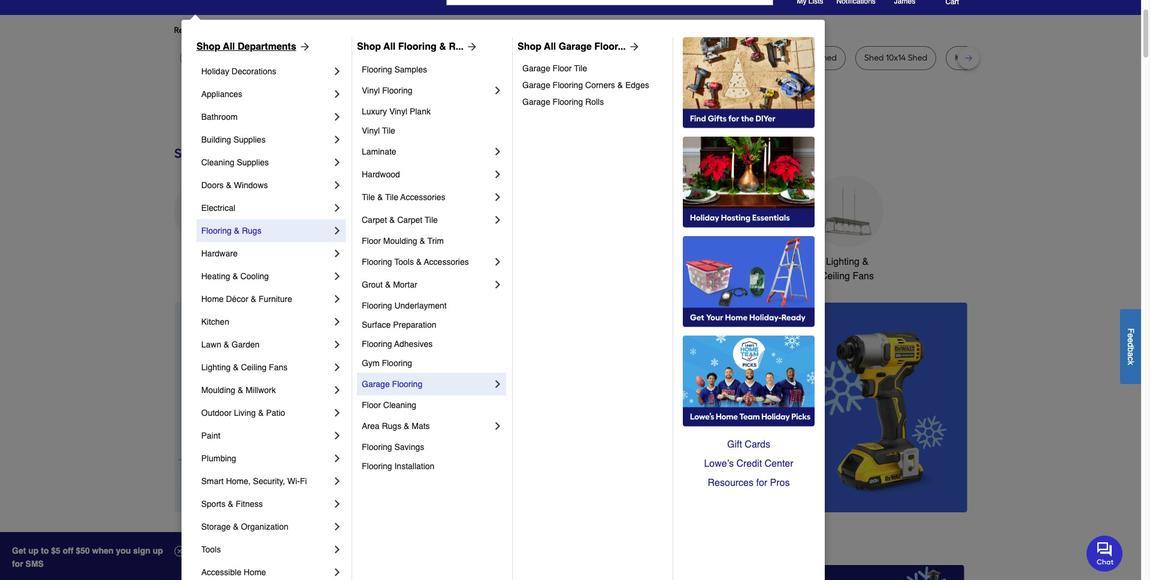 Task type: vqa. For each thing, say whether or not it's contained in the screenshot.
9
no



Task type: describe. For each thing, give the bounding box(es) containing it.
b
[[1127, 347, 1136, 352]]

grout
[[362, 280, 383, 289]]

shop for shop all garage floor...
[[518, 41, 542, 52]]

chevron right image for kitchen
[[331, 316, 343, 328]]

security,
[[253, 476, 285, 486]]

smart for smart home
[[730, 256, 755, 267]]

flooring down the surface
[[362, 339, 392, 349]]

chevron right image for sports & fitness
[[331, 498, 343, 510]]

tile & tile accessories
[[362, 192, 446, 202]]

chevron right image for flooring tools & accessories
[[492, 256, 504, 268]]

hardie board
[[626, 53, 677, 63]]

d
[[1127, 343, 1136, 347]]

cleaning supplies
[[201, 158, 269, 167]]

0 horizontal spatial rugs
[[242, 226, 262, 236]]

adhesives
[[394, 339, 433, 349]]

moulding inside 'link'
[[201, 385, 235, 395]]

floor for floor cleaning
[[362, 400, 381, 410]]

lighting & ceiling fans button
[[812, 176, 884, 283]]

outdoor living & patio
[[201, 408, 285, 418]]

k
[[1127, 361, 1136, 365]]

chevron right image for home décor & furniture
[[331, 293, 343, 305]]

more suggestions for you link
[[307, 25, 413, 37]]

floor cleaning link
[[362, 396, 504, 415]]

flooring up luxury vinyl plank
[[382, 86, 413, 95]]

flooring savings
[[362, 442, 425, 452]]

you for recommended searches for you
[[283, 25, 297, 35]]

fitness
[[236, 499, 263, 509]]

recommended searches for you heading
[[174, 25, 968, 37]]

chevron right image for vinyl flooring
[[492, 85, 504, 96]]

area rugs & mats
[[362, 421, 430, 431]]

carpet & carpet tile
[[362, 215, 438, 225]]

chevron right image for tile & tile accessories
[[492, 191, 504, 203]]

hardware
[[201, 249, 238, 258]]

arrow right image for shop all flooring & r...
[[464, 41, 478, 53]]

get your home holiday-ready. image
[[683, 236, 815, 327]]

shop all flooring & r... link
[[357, 40, 478, 54]]

garage flooring
[[362, 379, 423, 389]]

25 days of deals. don't miss deals every day. same-day delivery on in-stock orders placed by 2 p m. image
[[174, 303, 368, 512]]

gift cards
[[728, 439, 771, 450]]

flooring samples
[[362, 65, 427, 74]]

floor moulding & trim link
[[362, 231, 504, 251]]

great
[[219, 534, 263, 553]]

door
[[371, 53, 389, 63]]

surface preparation link
[[362, 315, 504, 334]]

paint link
[[201, 424, 331, 447]]

organization
[[241, 522, 289, 532]]

christmas
[[371, 256, 414, 267]]

smart home button
[[721, 176, 793, 269]]

appliances link
[[201, 83, 331, 105]]

lighting & ceiling fans inside button
[[821, 256, 874, 282]]

chevron right image for garage flooring
[[492, 378, 504, 390]]

home décor & furniture link
[[201, 288, 331, 310]]

0 horizontal spatial tools
[[201, 545, 221, 554]]

get
[[12, 546, 26, 556]]

luxury vinyl plank link
[[362, 102, 504, 121]]

more for more suggestions for you
[[307, 25, 326, 35]]

home for accessible home
[[244, 568, 266, 577]]

chevron right image for plumbing
[[331, 453, 343, 464]]

lawn & garden link
[[201, 333, 331, 356]]

chevron right image for doors & windows
[[331, 179, 343, 191]]

fi
[[300, 476, 307, 486]]

board
[[654, 53, 677, 63]]

arrow left image
[[397, 407, 409, 419]]

flooring up the surface
[[362, 301, 392, 310]]

0 vertical spatial moulding
[[383, 236, 418, 246]]

savings
[[395, 442, 425, 452]]

lowe's
[[705, 459, 734, 469]]

hardie
[[626, 53, 652, 63]]

flooring installation link
[[362, 457, 504, 476]]

flooring down area
[[362, 442, 392, 452]]

flooring down electrical
[[201, 226, 232, 236]]

flooring up floor cleaning
[[392, 379, 423, 389]]

flooring down flooring savings
[[362, 462, 392, 471]]

chevron right image for appliances
[[331, 88, 343, 100]]

luxury
[[362, 107, 387, 116]]

corners
[[586, 80, 615, 90]]

accessible
[[201, 568, 241, 577]]

chevron right image for heating & cooling
[[331, 270, 343, 282]]

tile up carpet & carpet tile
[[385, 192, 399, 202]]

shop all garage floor...
[[518, 41, 626, 52]]

plank
[[410, 107, 431, 116]]

doors
[[201, 180, 224, 190]]

surface
[[362, 320, 391, 330]]

smart home
[[730, 256, 784, 267]]

cards
[[745, 439, 771, 450]]

all for departments
[[223, 41, 235, 52]]

accessories for flooring tools & accessories
[[424, 257, 469, 267]]

flooring down flooring adhesives
[[382, 358, 412, 368]]

heating & cooling
[[201, 272, 269, 281]]

chevron right image for cleaning supplies
[[331, 156, 343, 168]]

chevron right image for lawn & garden
[[331, 339, 343, 351]]

décor
[[226, 294, 248, 304]]

gift cards link
[[683, 435, 815, 454]]

up to 35 percent off select grills and accessories. image
[[715, 565, 965, 580]]

lowe's home team holiday picks. image
[[683, 336, 815, 427]]

rolls
[[586, 97, 604, 107]]

tools link
[[201, 538, 331, 561]]

& inside lighting & ceiling fans
[[863, 256, 869, 267]]

chevron right image for grout & mortar
[[492, 279, 504, 291]]

shed outdoor storage
[[704, 53, 790, 63]]

hardwood
[[362, 170, 400, 179]]

resources for pros
[[708, 478, 790, 488]]

building supplies link
[[201, 128, 331, 151]]

recommended searches for you
[[174, 25, 297, 35]]

kitchen faucets
[[449, 256, 518, 267]]

for inside get up to $5 off $50 when you sign up for sms
[[12, 559, 23, 569]]

flooring adhesives link
[[362, 334, 504, 354]]

1 vertical spatial lighting & ceiling fans
[[201, 363, 288, 372]]

lowe's wishes you and your family a happy hanukkah. image
[[174, 101, 968, 131]]

holiday
[[201, 67, 229, 76]]

ceiling inside lighting & ceiling fans
[[821, 271, 850, 282]]

electrical
[[201, 203, 235, 213]]

more great deals
[[174, 534, 312, 553]]

appliances button
[[174, 176, 246, 269]]

1 up from the left
[[28, 546, 39, 556]]

kitchen for kitchen
[[201, 317, 229, 327]]

gym flooring
[[362, 358, 412, 368]]

shop for shop all departments
[[197, 41, 221, 52]]

1 horizontal spatial tools
[[395, 257, 414, 267]]

christmas decorations
[[367, 256, 418, 282]]

storage
[[201, 522, 231, 532]]

outdoor
[[726, 53, 758, 63]]

shop all departments
[[197, 41, 296, 52]]

home for smart home
[[758, 256, 784, 267]]

up to 50 percent off select tools and accessories. image
[[387, 303, 968, 512]]

flooring tools & accessories
[[362, 257, 469, 267]]

get up to 2 free select tools or batteries when you buy 1 with select purchases. image
[[177, 565, 427, 580]]

patio
[[266, 408, 285, 418]]

vinyl inside luxury vinyl plank link
[[390, 107, 408, 116]]

chevron right image for hardwood
[[492, 168, 504, 180]]

0 horizontal spatial home
[[201, 294, 224, 304]]

flooring up garage flooring rolls
[[553, 80, 583, 90]]

chevron right image for holiday decorations
[[331, 65, 343, 77]]

all for garage
[[544, 41, 556, 52]]

floor for floor moulding & trim
[[362, 236, 381, 246]]

arrow right image
[[296, 41, 311, 53]]

chevron right image for building supplies
[[331, 134, 343, 146]]

tile down quikrete
[[574, 64, 587, 73]]

chevron right image for area rugs & mats
[[492, 420, 504, 432]]

chevron right image for flooring & rugs
[[331, 225, 343, 237]]

kobalt
[[955, 53, 980, 63]]

vinyl tile
[[362, 126, 395, 135]]

cooling
[[241, 272, 269, 281]]

sports & fitness link
[[201, 493, 331, 515]]

chevron right image for moulding & millwork
[[331, 384, 343, 396]]

10x14
[[886, 53, 906, 63]]

lowe's credit center link
[[683, 454, 815, 473]]

chevron right image for hardware
[[331, 248, 343, 260]]

lowe's credit center
[[705, 459, 794, 469]]

windows
[[234, 180, 268, 190]]

decorations for holiday
[[232, 67, 276, 76]]

electrical link
[[201, 197, 331, 219]]

flooring up interior
[[398, 41, 437, 52]]



Task type: locate. For each thing, give the bounding box(es) containing it.
1 horizontal spatial smart
[[730, 256, 755, 267]]

more up arrow right icon at left
[[307, 25, 326, 35]]

home inside button
[[758, 256, 784, 267]]

1 e from the top
[[1127, 333, 1136, 338]]

gym
[[362, 358, 380, 368]]

doors & windows link
[[201, 174, 331, 197]]

0 vertical spatial decorations
[[232, 67, 276, 76]]

1 horizontal spatial fans
[[853, 271, 874, 282]]

moulding & millwork
[[201, 385, 276, 395]]

chat invite button image
[[1087, 535, 1124, 572]]

gift
[[728, 439, 743, 450]]

0 horizontal spatial up
[[28, 546, 39, 556]]

lawn
[[201, 340, 221, 349]]

departments
[[238, 41, 296, 52]]

flooring tools & accessories link
[[362, 251, 492, 273]]

surface preparation
[[362, 320, 437, 330]]

when
[[92, 546, 114, 556]]

0 vertical spatial appliances
[[201, 89, 242, 99]]

1 horizontal spatial shop
[[357, 41, 381, 52]]

1 vertical spatial rugs
[[382, 421, 402, 431]]

arrow right image left board
[[626, 41, 641, 53]]

arrow right image inside shop all garage floor... link
[[626, 41, 641, 53]]

cleaning down building
[[201, 158, 235, 167]]

moulding down carpet & carpet tile
[[383, 236, 418, 246]]

tile down luxury vinyl plank
[[382, 126, 395, 135]]

shop 25 days of deals by category image
[[174, 143, 968, 163]]

2 horizontal spatial home
[[758, 256, 784, 267]]

tools down floor moulding & trim
[[395, 257, 414, 267]]

0 vertical spatial lighting
[[826, 256, 860, 267]]

searches
[[234, 25, 269, 35]]

tools down "storage"
[[201, 545, 221, 554]]

e
[[1127, 333, 1136, 338], [1127, 338, 1136, 343]]

decorations for christmas
[[367, 271, 418, 282]]

rugs down the arrow left icon on the left bottom of the page
[[382, 421, 402, 431]]

0 horizontal spatial moulding
[[201, 385, 235, 395]]

0 horizontal spatial shop
[[197, 41, 221, 52]]

building supplies
[[201, 135, 266, 144]]

cleaning up area rugs & mats
[[383, 400, 417, 410]]

1 shop from the left
[[197, 41, 221, 52]]

recommended
[[174, 25, 232, 35]]

garage for rolls
[[523, 97, 551, 107]]

2 arrow right image from the left
[[626, 41, 641, 53]]

for inside resources for pros "link"
[[757, 478, 768, 488]]

chevron right image for bathroom
[[331, 111, 343, 123]]

1 horizontal spatial lighting
[[826, 256, 860, 267]]

2 shed from the left
[[818, 53, 837, 63]]

chevron right image for laminate
[[492, 146, 504, 158]]

1 vertical spatial ceiling
[[241, 363, 267, 372]]

0 vertical spatial smart
[[730, 256, 755, 267]]

moulding up outdoor
[[201, 385, 235, 395]]

2 horizontal spatial shop
[[518, 41, 542, 52]]

0 vertical spatial fans
[[853, 271, 874, 282]]

3 all from the left
[[544, 41, 556, 52]]

0 vertical spatial bathroom
[[201, 112, 238, 122]]

up left to
[[28, 546, 39, 556]]

floor down quikrete
[[553, 64, 572, 73]]

outdoor living & patio link
[[201, 402, 331, 424]]

shop up door
[[357, 41, 381, 52]]

1 vertical spatial floor
[[362, 236, 381, 246]]

2 shop from the left
[[357, 41, 381, 52]]

ceiling inside the lighting & ceiling fans link
[[241, 363, 267, 372]]

0 horizontal spatial decorations
[[232, 67, 276, 76]]

flooring installation
[[362, 462, 435, 471]]

heating
[[201, 272, 230, 281]]

0 vertical spatial tools
[[395, 257, 414, 267]]

0 vertical spatial floor
[[553, 64, 572, 73]]

luxury vinyl plank
[[362, 107, 431, 116]]

shed 10x14 shed
[[865, 53, 928, 63]]

accessories down trim
[[424, 257, 469, 267]]

floor cleaning
[[362, 400, 417, 410]]

shop
[[197, 41, 221, 52], [357, 41, 381, 52], [518, 41, 542, 52]]

all up door interior
[[384, 41, 396, 52]]

all for flooring
[[384, 41, 396, 52]]

flooring up grout
[[362, 257, 392, 267]]

0 horizontal spatial lighting & ceiling fans
[[201, 363, 288, 372]]

chevron right image for accessible home
[[331, 566, 343, 578]]

holiday decorations link
[[201, 60, 331, 83]]

storage & organization
[[201, 522, 289, 532]]

chevron right image for electrical
[[331, 202, 343, 214]]

vinyl inside vinyl tile link
[[362, 126, 380, 135]]

2 vertical spatial home
[[244, 568, 266, 577]]

0 vertical spatial ceiling
[[821, 271, 850, 282]]

2 up from the left
[[153, 546, 163, 556]]

more
[[307, 25, 326, 35], [174, 534, 214, 553]]

0 vertical spatial cleaning
[[201, 158, 235, 167]]

floor up area
[[362, 400, 381, 410]]

floor up christmas
[[362, 236, 381, 246]]

home décor & furniture
[[201, 294, 292, 304]]

2 you from the left
[[390, 25, 404, 35]]

1 vertical spatial bathroom
[[645, 256, 686, 267]]

0 vertical spatial vinyl
[[362, 86, 380, 95]]

0 horizontal spatial cleaning
[[201, 158, 235, 167]]

vinyl for vinyl flooring
[[362, 86, 380, 95]]

1 all from the left
[[223, 41, 235, 52]]

arrow right image up "flooring samples" link
[[464, 41, 478, 53]]

shed right 10x14
[[908, 53, 928, 63]]

chevron right image
[[331, 88, 343, 100], [331, 179, 343, 191], [331, 225, 343, 237], [331, 248, 343, 260], [331, 270, 343, 282], [331, 293, 343, 305], [492, 420, 504, 432], [331, 453, 343, 464], [331, 498, 343, 510], [331, 521, 343, 533], [331, 544, 343, 556], [331, 566, 343, 578]]

None search field
[[446, 0, 774, 16]]

0 horizontal spatial more
[[174, 534, 214, 553]]

shed left 10x14
[[865, 53, 884, 63]]

0 vertical spatial accessories
[[401, 192, 446, 202]]

1 horizontal spatial all
[[384, 41, 396, 52]]

garage floor tile
[[523, 64, 587, 73]]

1 horizontal spatial moulding
[[383, 236, 418, 246]]

accessories for tile & tile accessories
[[401, 192, 446, 202]]

0 horizontal spatial you
[[283, 25, 297, 35]]

kitchen up the lawn
[[201, 317, 229, 327]]

0 horizontal spatial carpet
[[362, 215, 387, 225]]

rugs
[[242, 226, 262, 236], [382, 421, 402, 431]]

1 vertical spatial more
[[174, 534, 214, 553]]

center
[[765, 459, 794, 469]]

more for more great deals
[[174, 534, 214, 553]]

bathroom inside the bathroom link
[[201, 112, 238, 122]]

0 vertical spatial kitchen
[[449, 256, 481, 267]]

you for more suggestions for you
[[390, 25, 404, 35]]

chevron right image for smart home, security, wi-fi
[[331, 475, 343, 487]]

garage for corners
[[523, 80, 551, 90]]

1 vertical spatial kitchen
[[201, 317, 229, 327]]

shed for shed 10x14 shed
[[865, 53, 884, 63]]

1 arrow right image from the left
[[464, 41, 478, 53]]

storage & organization link
[[201, 515, 331, 538]]

0 horizontal spatial fans
[[269, 363, 288, 372]]

for up departments
[[271, 25, 281, 35]]

up
[[28, 546, 39, 556], [153, 546, 163, 556]]

shed right storage
[[818, 53, 837, 63]]

carpet & carpet tile link
[[362, 209, 492, 231]]

vinyl flooring
[[362, 86, 413, 95]]

1 vertical spatial moulding
[[201, 385, 235, 395]]

1 shed from the left
[[704, 53, 724, 63]]

more suggestions for you
[[307, 25, 404, 35]]

all up garage floor tile
[[544, 41, 556, 52]]

1 vertical spatial accessories
[[424, 257, 469, 267]]

smart home, security, wi-fi link
[[201, 470, 331, 493]]

chevron right image for paint
[[331, 430, 343, 442]]

up right sign
[[153, 546, 163, 556]]

flooring down door
[[362, 65, 392, 74]]

shop all flooring & r...
[[357, 41, 464, 52]]

appliances down holiday
[[201, 89, 242, 99]]

chevron right image for lighting & ceiling fans
[[331, 361, 343, 373]]

1 vertical spatial supplies
[[237, 158, 269, 167]]

shed for shed
[[818, 53, 837, 63]]

1 horizontal spatial lighting & ceiling fans
[[821, 256, 874, 282]]

shed
[[704, 53, 724, 63], [818, 53, 837, 63], [865, 53, 884, 63], [908, 53, 928, 63]]

1 horizontal spatial home
[[244, 568, 266, 577]]

for down get on the left bottom
[[12, 559, 23, 569]]

$50
[[76, 546, 90, 556]]

0 vertical spatial home
[[758, 256, 784, 267]]

decorations down christmas
[[367, 271, 418, 282]]

you inside "link"
[[390, 25, 404, 35]]

bathroom link
[[201, 105, 331, 128]]

more down "storage"
[[174, 534, 214, 553]]

1 horizontal spatial decorations
[[367, 271, 418, 282]]

fans inside button
[[853, 271, 874, 282]]

all down recommended searches for you
[[223, 41, 235, 52]]

e up b
[[1127, 338, 1136, 343]]

tile & tile accessories link
[[362, 186, 492, 209]]

2 vertical spatial vinyl
[[362, 126, 380, 135]]

you up arrow right icon at left
[[283, 25, 297, 35]]

decorations
[[232, 67, 276, 76], [367, 271, 418, 282]]

shop down recommended at the left top of the page
[[197, 41, 221, 52]]

kitchen left faucets at the left top of the page
[[449, 256, 481, 267]]

r...
[[449, 41, 464, 52]]

underlayment
[[395, 301, 447, 310]]

flooring
[[398, 41, 437, 52], [362, 65, 392, 74], [553, 80, 583, 90], [382, 86, 413, 95], [553, 97, 583, 107], [201, 226, 232, 236], [362, 257, 392, 267], [362, 301, 392, 310], [362, 339, 392, 349], [382, 358, 412, 368], [392, 379, 423, 389], [362, 442, 392, 452], [362, 462, 392, 471]]

shed left outdoor
[[704, 53, 724, 63]]

chevron right image
[[331, 65, 343, 77], [492, 85, 504, 96], [331, 111, 343, 123], [331, 134, 343, 146], [492, 146, 504, 158], [331, 156, 343, 168], [492, 168, 504, 180], [492, 191, 504, 203], [331, 202, 343, 214], [492, 214, 504, 226], [492, 256, 504, 268], [492, 279, 504, 291], [331, 316, 343, 328], [331, 339, 343, 351], [331, 361, 343, 373], [492, 378, 504, 390], [331, 384, 343, 396], [331, 407, 343, 419], [331, 430, 343, 442], [331, 475, 343, 487]]

1 horizontal spatial rugs
[[382, 421, 402, 431]]

1 vertical spatial lighting
[[201, 363, 231, 372]]

2 all from the left
[[384, 41, 396, 52]]

1 horizontal spatial cleaning
[[383, 400, 417, 410]]

accessories down hardwood link
[[401, 192, 446, 202]]

1 horizontal spatial ceiling
[[821, 271, 850, 282]]

smart for smart home, security, wi-fi
[[201, 476, 224, 486]]

sign
[[133, 546, 150, 556]]

decorations inside holiday decorations link
[[232, 67, 276, 76]]

1 carpet from the left
[[362, 215, 387, 225]]

appliances up heating on the left
[[187, 256, 234, 267]]

to
[[41, 546, 49, 556]]

Search Query text field
[[447, 0, 719, 5]]

tile down hardwood
[[362, 192, 375, 202]]

0 horizontal spatial all
[[223, 41, 235, 52]]

flooring adhesives
[[362, 339, 433, 349]]

installation
[[395, 462, 435, 471]]

smart
[[730, 256, 755, 267], [201, 476, 224, 486]]

get up to $5 off $50 when you sign up for sms
[[12, 546, 163, 569]]

vinyl inside vinyl flooring link
[[362, 86, 380, 95]]

holiday hosting essentials. image
[[683, 137, 815, 228]]

moulding
[[383, 236, 418, 246], [201, 385, 235, 395]]

scroll to item #2 element
[[645, 490, 676, 497]]

shop for shop all flooring & r...
[[357, 41, 381, 52]]

shed for shed outdoor storage
[[704, 53, 724, 63]]

kitchen inside button
[[449, 256, 481, 267]]

1 horizontal spatial bathroom
[[645, 256, 686, 267]]

tile up the floor moulding & trim link
[[425, 215, 438, 225]]

more inside "link"
[[307, 25, 326, 35]]

3 shop from the left
[[518, 41, 542, 52]]

bathroom button
[[630, 176, 702, 269]]

heating & cooling link
[[201, 265, 331, 288]]

kitchen
[[449, 256, 481, 267], [201, 317, 229, 327]]

1 horizontal spatial more
[[307, 25, 326, 35]]

4 shed from the left
[[908, 53, 928, 63]]

1 vertical spatial fans
[[269, 363, 288, 372]]

chevron right image for carpet & carpet tile
[[492, 214, 504, 226]]

1 horizontal spatial arrow right image
[[626, 41, 641, 53]]

& inside 'link'
[[238, 385, 243, 395]]

lighting inside lighting & ceiling fans
[[826, 256, 860, 267]]

edges
[[626, 80, 650, 90]]

smart inside 'link'
[[201, 476, 224, 486]]

lawn & garden
[[201, 340, 260, 349]]

kitchen for kitchen faucets
[[449, 256, 481, 267]]

garage flooring corners & edges
[[523, 80, 650, 90]]

flooring down garage flooring corners & edges
[[553, 97, 583, 107]]

1 horizontal spatial kitchen
[[449, 256, 481, 267]]

rugs up hardware link
[[242, 226, 262, 236]]

for inside more suggestions for you "link"
[[377, 25, 388, 35]]

for left pros at the bottom right
[[757, 478, 768, 488]]

arrow right image
[[464, 41, 478, 53], [626, 41, 641, 53]]

doors & windows
[[201, 180, 268, 190]]

smart inside button
[[730, 256, 755, 267]]

supplies for building supplies
[[234, 135, 266, 144]]

0 horizontal spatial ceiling
[[241, 363, 267, 372]]

2 carpet from the left
[[397, 215, 423, 225]]

arrow right image for shop all garage floor...
[[626, 41, 641, 53]]

bathroom inside bathroom button
[[645, 256, 686, 267]]

supplies for cleaning supplies
[[237, 158, 269, 167]]

0 vertical spatial rugs
[[242, 226, 262, 236]]

building
[[201, 135, 231, 144]]

0 horizontal spatial smart
[[201, 476, 224, 486]]

home
[[758, 256, 784, 267], [201, 294, 224, 304], [244, 568, 266, 577]]

lighting & ceiling fans
[[821, 256, 874, 282], [201, 363, 288, 372]]

holiday decorations
[[201, 67, 276, 76]]

chevron right image for outdoor living & patio
[[331, 407, 343, 419]]

chevron right image for storage & organization
[[331, 521, 343, 533]]

1 horizontal spatial you
[[390, 25, 404, 35]]

hardware link
[[201, 242, 331, 265]]

0 vertical spatial more
[[307, 25, 326, 35]]

2 e from the top
[[1127, 338, 1136, 343]]

chevron right image for tools
[[331, 544, 343, 556]]

1 vertical spatial tools
[[201, 545, 221, 554]]

gym flooring link
[[362, 354, 504, 373]]

you up "shop all flooring & r..."
[[390, 25, 404, 35]]

0 horizontal spatial arrow right image
[[464, 41, 478, 53]]

supplies up windows
[[237, 158, 269, 167]]

0 vertical spatial supplies
[[234, 135, 266, 144]]

arrow right image inside shop all flooring & r... link
[[464, 41, 478, 53]]

flooring savings link
[[362, 438, 504, 457]]

vinyl left 'plank'
[[390, 107, 408, 116]]

shop all garage floor... link
[[518, 40, 641, 54]]

0 vertical spatial lighting & ceiling fans
[[821, 256, 874, 282]]

0 horizontal spatial kitchen
[[201, 317, 229, 327]]

e up d at the right
[[1127, 333, 1136, 338]]

garage for tile
[[523, 64, 551, 73]]

shop up toilet
[[518, 41, 542, 52]]

mats
[[412, 421, 430, 431]]

1 vertical spatial vinyl
[[390, 107, 408, 116]]

find gifts for the diyer. image
[[683, 37, 815, 128]]

1 horizontal spatial carpet
[[397, 215, 423, 225]]

1 vertical spatial decorations
[[367, 271, 418, 282]]

decorations down shop all departments link
[[232, 67, 276, 76]]

1 you from the left
[[283, 25, 297, 35]]

flooring samples link
[[362, 60, 504, 79]]

trim
[[428, 236, 444, 246]]

2 vertical spatial floor
[[362, 400, 381, 410]]

pros
[[771, 478, 790, 488]]

vinyl up luxury
[[362, 86, 380, 95]]

1 horizontal spatial up
[[153, 546, 163, 556]]

you
[[116, 546, 131, 556]]

vinyl down luxury
[[362, 126, 380, 135]]

1 vertical spatial cleaning
[[383, 400, 417, 410]]

resources
[[708, 478, 754, 488]]

sms
[[26, 559, 44, 569]]

door interior
[[371, 53, 418, 63]]

appliances inside button
[[187, 256, 234, 267]]

garage floor tile link
[[523, 60, 665, 77]]

decorations inside christmas decorations button
[[367, 271, 418, 282]]

1 vertical spatial home
[[201, 294, 224, 304]]

0 horizontal spatial lighting
[[201, 363, 231, 372]]

0 horizontal spatial bathroom
[[201, 112, 238, 122]]

tile
[[574, 64, 587, 73], [382, 126, 395, 135], [362, 192, 375, 202], [385, 192, 399, 202], [425, 215, 438, 225]]

3 shed from the left
[[865, 53, 884, 63]]

1 vertical spatial smart
[[201, 476, 224, 486]]

1 vertical spatial appliances
[[187, 256, 234, 267]]

2 horizontal spatial all
[[544, 41, 556, 52]]

supplies up cleaning supplies in the top left of the page
[[234, 135, 266, 144]]

home,
[[226, 476, 251, 486]]

vinyl for vinyl tile
[[362, 126, 380, 135]]

for up door
[[377, 25, 388, 35]]

$5
[[51, 546, 60, 556]]

shop all departments link
[[197, 40, 311, 54]]

up to 25 percent off select small appliances. image
[[446, 565, 696, 580]]



